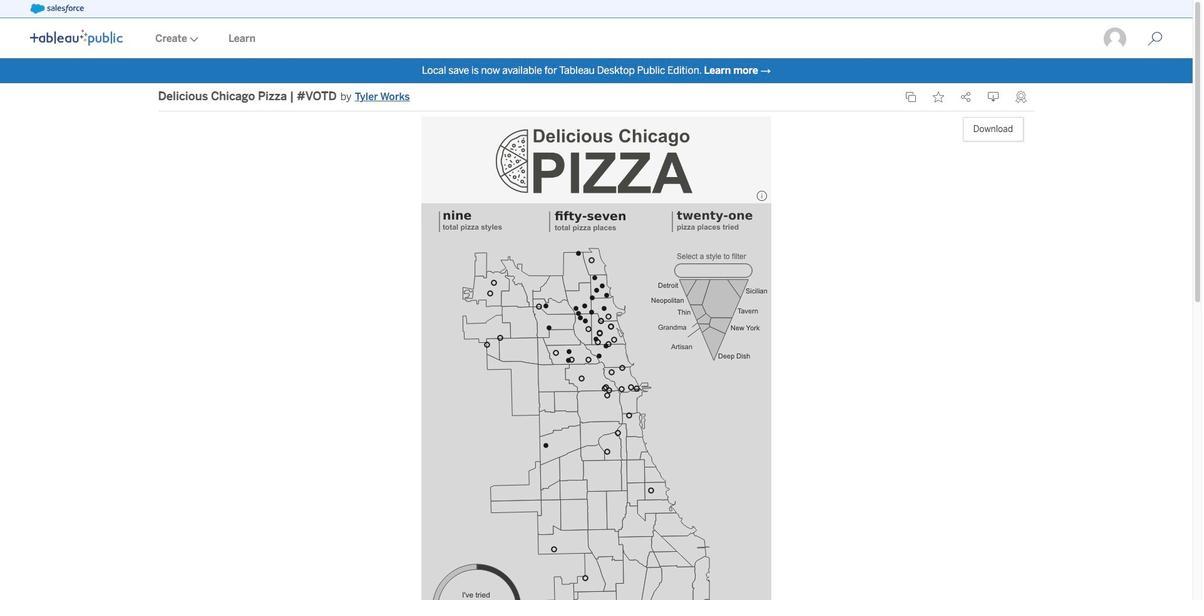 Task type: locate. For each thing, give the bounding box(es) containing it.
go to search image
[[1133, 31, 1178, 46]]

create image
[[187, 37, 199, 42]]

salesforce logo image
[[30, 4, 84, 14]]



Task type: vqa. For each thing, say whether or not it's contained in the screenshot.
create icon
yes



Task type: describe. For each thing, give the bounding box(es) containing it.
share image
[[961, 91, 972, 103]]

dirk.hardpeck image
[[1103, 26, 1128, 51]]

logo image
[[30, 29, 123, 46]]

make a copy image
[[905, 91, 917, 103]]

favorite button image
[[933, 91, 944, 103]]

download image
[[988, 91, 999, 103]]

nominate for viz of the day image
[[1016, 91, 1027, 103]]



